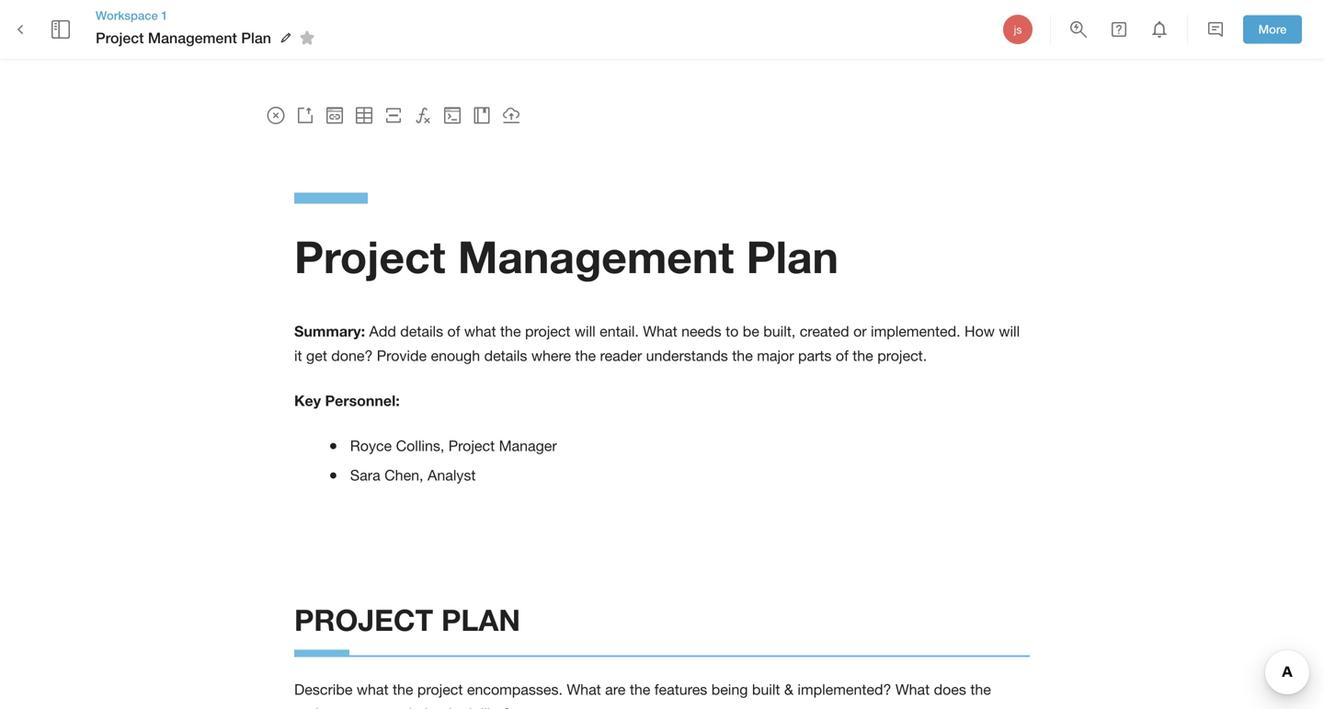 Task type: vqa. For each thing, say whether or not it's contained in the screenshot.
john corresponding to john smith johnsmith43233@gmail.com
no



Task type: describe. For each thing, give the bounding box(es) containing it.
entail.
[[600, 323, 639, 340]]

0 vertical spatial management
[[148, 29, 237, 46]]

workspace 1 link
[[96, 7, 321, 24]]

major
[[757, 347, 794, 364]]

1 horizontal spatial project
[[294, 230, 446, 283]]

1 vertical spatial plan
[[746, 230, 839, 283]]

2 horizontal spatial project
[[449, 437, 495, 454]]

1 horizontal spatial management
[[458, 230, 734, 283]]

how
[[965, 323, 995, 340]]

describe what the project encompasses. what are the features being built & implemented? what does the pathway to completion look like?
[[294, 681, 995, 709]]

needs
[[682, 323, 722, 340]]

1 horizontal spatial details
[[484, 347, 527, 364]]

0 horizontal spatial what
[[567, 681, 601, 698]]

workspace
[[96, 8, 158, 22]]

0 vertical spatial project
[[96, 29, 144, 46]]

summary:
[[294, 322, 365, 340]]

add
[[369, 323, 396, 340]]

what inside describe what the project encompasses. what are the features being built & implemented? what does the pathway to completion look like?
[[357, 681, 389, 698]]

encompasses.
[[467, 681, 563, 698]]

done?
[[331, 347, 373, 364]]

what inside add details of what the project will entail. what needs to be built, created or implemented. how will it get done? provide enough details where the reader understands the major parts of the project.
[[643, 323, 677, 340]]

does
[[934, 681, 967, 698]]

implemented.
[[871, 323, 961, 340]]

project
[[294, 602, 433, 637]]

royce collins, project manager
[[350, 437, 557, 454]]

where
[[531, 347, 571, 364]]

workspace 1
[[96, 8, 168, 22]]

js
[[1014, 23, 1022, 36]]

key personnel:
[[294, 392, 400, 409]]

1 horizontal spatial project management plan
[[294, 230, 839, 283]]

0 horizontal spatial project management plan
[[96, 29, 271, 46]]

are
[[605, 681, 626, 698]]

chen,
[[385, 467, 424, 484]]

sara
[[350, 467, 380, 484]]

completion
[[371, 705, 445, 709]]

look
[[449, 705, 477, 709]]

add details of what the project will entail. what needs to be built, created or implemented. how will it get done? provide enough details where the reader understands the major parts of the project.
[[294, 323, 1024, 364]]

1
[[161, 8, 168, 22]]

what inside add details of what the project will entail. what needs to be built, created or implemented. how will it get done? provide enough details where the reader understands the major parts of the project.
[[464, 323, 496, 340]]

analyst
[[428, 467, 476, 484]]

key
[[294, 392, 321, 409]]

project inside add details of what the project will entail. what needs to be built, created or implemented. how will it get done? provide enough details where the reader understands the major parts of the project.
[[525, 323, 571, 340]]

built
[[752, 681, 780, 698]]

project inside describe what the project encompasses. what are the features being built & implemented? what does the pathway to completion look like?
[[417, 681, 463, 698]]

0 horizontal spatial plan
[[241, 29, 271, 46]]

project.
[[878, 347, 927, 364]]

project plan
[[294, 602, 521, 637]]

js button
[[1001, 12, 1036, 47]]

plan
[[441, 602, 521, 637]]

describe
[[294, 681, 353, 698]]



Task type: locate. For each thing, give the bounding box(es) containing it.
1 vertical spatial management
[[458, 230, 734, 283]]

2 vertical spatial project
[[449, 437, 495, 454]]

1 will from the left
[[575, 323, 596, 340]]

project down workspace at the left top
[[96, 29, 144, 46]]

1 horizontal spatial project
[[525, 323, 571, 340]]

features
[[655, 681, 708, 698]]

of up enough
[[447, 323, 460, 340]]

be
[[743, 323, 760, 340]]

management up entail.
[[458, 230, 734, 283]]

get
[[306, 347, 327, 364]]

management
[[148, 29, 237, 46], [458, 230, 734, 283]]

1 horizontal spatial to
[[726, 323, 739, 340]]

0 vertical spatial what
[[464, 323, 496, 340]]

it
[[294, 347, 302, 364]]

will left entail.
[[575, 323, 596, 340]]

project
[[525, 323, 571, 340], [417, 681, 463, 698]]

0 vertical spatial to
[[726, 323, 739, 340]]

1 vertical spatial details
[[484, 347, 527, 364]]

2 will from the left
[[999, 323, 1020, 340]]

1 vertical spatial of
[[836, 347, 849, 364]]

details left 'where'
[[484, 347, 527, 364]]

1 vertical spatial what
[[357, 681, 389, 698]]

created
[[800, 323, 849, 340]]

provide
[[377, 347, 427, 364]]

to right pathway
[[354, 705, 367, 709]]

project up add
[[294, 230, 446, 283]]

1 horizontal spatial of
[[836, 347, 849, 364]]

plan
[[241, 29, 271, 46], [746, 230, 839, 283]]

1 horizontal spatial what
[[464, 323, 496, 340]]

like?
[[481, 705, 511, 709]]

of
[[447, 323, 460, 340], [836, 347, 849, 364]]

0 horizontal spatial what
[[357, 681, 389, 698]]

1 vertical spatial to
[[354, 705, 367, 709]]

will right how
[[999, 323, 1020, 340]]

reader
[[600, 347, 642, 364]]

favorite image
[[296, 27, 318, 49]]

understands
[[646, 347, 728, 364]]

project up 'where'
[[525, 323, 571, 340]]

to inside describe what the project encompasses. what are the features being built & implemented? what does the pathway to completion look like?
[[354, 705, 367, 709]]

plan up the built,
[[746, 230, 839, 283]]

management down workspace 1 link at the top left
[[148, 29, 237, 46]]

&
[[784, 681, 794, 698]]

project
[[96, 29, 144, 46], [294, 230, 446, 283], [449, 437, 495, 454]]

project up the look
[[417, 681, 463, 698]]

to left be
[[726, 323, 739, 340]]

being
[[712, 681, 748, 698]]

plan left favorite icon
[[241, 29, 271, 46]]

more
[[1259, 22, 1287, 36]]

personnel:
[[325, 392, 400, 409]]

project management plan up entail.
[[294, 230, 839, 283]]

project management plan down 1
[[96, 29, 271, 46]]

sara chen, analyst
[[350, 467, 476, 484]]

enough
[[431, 347, 480, 364]]

of right the parts
[[836, 347, 849, 364]]

the
[[500, 323, 521, 340], [575, 347, 596, 364], [732, 347, 753, 364], [853, 347, 874, 364], [393, 681, 413, 698], [630, 681, 651, 698], [971, 681, 991, 698]]

0 vertical spatial project management plan
[[96, 29, 271, 46]]

1 vertical spatial project
[[417, 681, 463, 698]]

built,
[[764, 323, 796, 340]]

1 horizontal spatial plan
[[746, 230, 839, 283]]

0 horizontal spatial of
[[447, 323, 460, 340]]

0 vertical spatial details
[[400, 323, 443, 340]]

will
[[575, 323, 596, 340], [999, 323, 1020, 340]]

0 horizontal spatial project
[[417, 681, 463, 698]]

what
[[643, 323, 677, 340], [567, 681, 601, 698], [896, 681, 930, 698]]

what up understands
[[643, 323, 677, 340]]

1 horizontal spatial what
[[643, 323, 677, 340]]

more button
[[1243, 15, 1302, 44]]

0 vertical spatial of
[[447, 323, 460, 340]]

or
[[854, 323, 867, 340]]

2 horizontal spatial what
[[896, 681, 930, 698]]

0 vertical spatial plan
[[241, 29, 271, 46]]

parts
[[798, 347, 832, 364]]

1 horizontal spatial will
[[999, 323, 1020, 340]]

what
[[464, 323, 496, 340], [357, 681, 389, 698]]

details up provide
[[400, 323, 443, 340]]

what up enough
[[464, 323, 496, 340]]

details
[[400, 323, 443, 340], [484, 347, 527, 364]]

what left does
[[896, 681, 930, 698]]

0 horizontal spatial management
[[148, 29, 237, 46]]

to
[[726, 323, 739, 340], [354, 705, 367, 709]]

0 vertical spatial project
[[525, 323, 571, 340]]

what up completion
[[357, 681, 389, 698]]

0 horizontal spatial will
[[575, 323, 596, 340]]

project management plan
[[96, 29, 271, 46], [294, 230, 839, 283]]

project up analyst
[[449, 437, 495, 454]]

pathway
[[294, 705, 350, 709]]

implemented?
[[798, 681, 892, 698]]

0 horizontal spatial project
[[96, 29, 144, 46]]

royce
[[350, 437, 392, 454]]

manager
[[499, 437, 557, 454]]

to inside add details of what the project will entail. what needs to be built, created or implemented. how will it get done? provide enough details where the reader understands the major parts of the project.
[[726, 323, 739, 340]]

collins,
[[396, 437, 445, 454]]

what left are in the left bottom of the page
[[567, 681, 601, 698]]

1 vertical spatial project management plan
[[294, 230, 839, 283]]

0 horizontal spatial to
[[354, 705, 367, 709]]

1 vertical spatial project
[[294, 230, 446, 283]]

0 horizontal spatial details
[[400, 323, 443, 340]]



